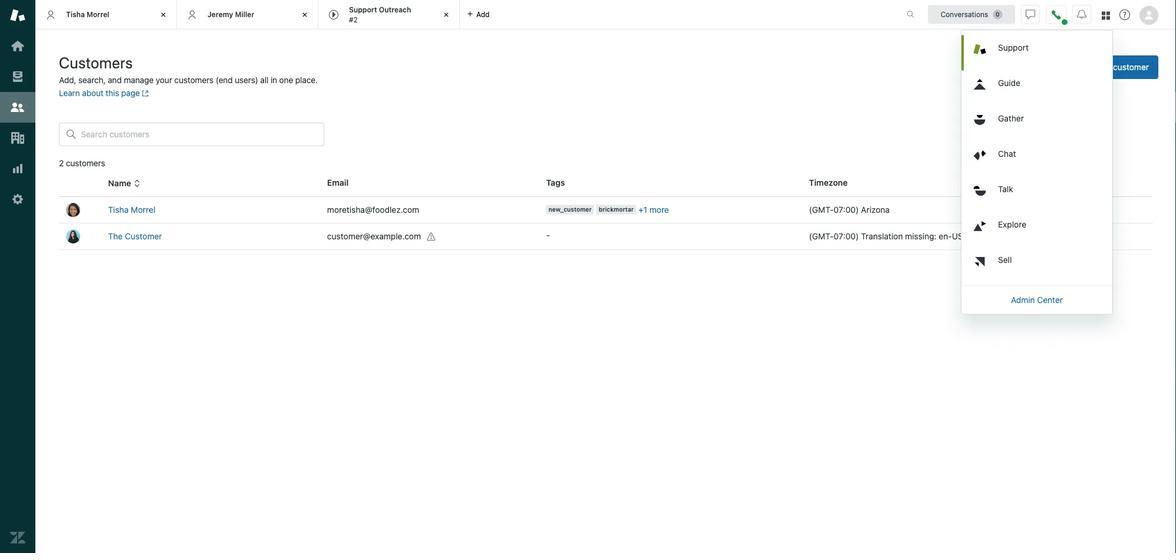 Task type: locate. For each thing, give the bounding box(es) containing it.
tisha up customers
[[66, 10, 85, 18]]

brickmortar
[[599, 206, 634, 213]]

2 (gmt- from the top
[[810, 232, 834, 241]]

1 vertical spatial support
[[999, 42, 1029, 52]]

unverified email image
[[427, 232, 437, 242]]

about
[[82, 88, 104, 98]]

(gmt- for (gmt-07:00) translation missing: en-us-x-1.txt.timezone.america_los_angeles
[[810, 232, 834, 241]]

1 vertical spatial tisha
[[108, 205, 129, 215]]

support up #2
[[349, 6, 377, 14]]

the
[[108, 232, 123, 241]]

(opens in a new tab) image
[[140, 90, 149, 97]]

tisha morrel up the customer link
[[108, 205, 156, 215]]

close image left #2
[[299, 9, 311, 21]]

07:00)
[[834, 205, 859, 215], [834, 232, 859, 241]]

translation
[[862, 232, 904, 241]]

close image for jeremy miller
[[299, 9, 311, 21]]

1 horizontal spatial support
[[999, 42, 1029, 52]]

07:00) left arizona
[[834, 205, 859, 215]]

tisha morrel
[[66, 10, 109, 18], [108, 205, 156, 215]]

0 horizontal spatial morrel
[[87, 10, 109, 18]]

more
[[650, 205, 669, 214]]

customers right 2
[[66, 158, 105, 168]]

1 horizontal spatial customers
[[174, 75, 214, 85]]

Search customers field
[[81, 129, 317, 140]]

07:00) down (gmt-07:00) arizona
[[834, 232, 859, 241]]

1 vertical spatial customers
[[66, 158, 105, 168]]

admin center
[[1012, 295, 1064, 305]]

timezone
[[810, 178, 848, 188]]

new_customer
[[549, 206, 592, 213]]

add,
[[59, 75, 76, 85]]

conversations button
[[929, 5, 1016, 24]]

this
[[106, 88, 119, 98]]

1.txt.timezone.america_los_angeles
[[975, 232, 1111, 241]]

close image inside jeremy miller tab
[[299, 9, 311, 21]]

1 (gmt- from the top
[[810, 205, 834, 215]]

the customer link
[[108, 232, 162, 241]]

(gmt-
[[810, 205, 834, 215], [810, 232, 834, 241]]

close image
[[441, 9, 452, 21]]

zendesk products image
[[1103, 12, 1111, 20]]

customers
[[174, 75, 214, 85], [66, 158, 105, 168]]

morrel
[[87, 10, 109, 18], [131, 205, 156, 215]]

customers right your
[[174, 75, 214, 85]]

talk link
[[965, 177, 1113, 212]]

2 close image from the left
[[299, 9, 311, 21]]

tisha morrel up customers
[[66, 10, 109, 18]]

0 horizontal spatial customers
[[66, 158, 105, 168]]

1 vertical spatial 07:00)
[[834, 232, 859, 241]]

learn
[[59, 88, 80, 98]]

tisha morrel tab
[[35, 0, 177, 29]]

1 horizontal spatial close image
[[299, 9, 311, 21]]

0 horizontal spatial close image
[[158, 9, 169, 21]]

(gmt-07:00) arizona
[[810, 205, 890, 215]]

0 vertical spatial tisha
[[66, 10, 85, 18]]

support outreach #2
[[349, 6, 411, 24]]

tisha morrel inside tab
[[66, 10, 109, 18]]

0 vertical spatial support
[[349, 6, 377, 14]]

1 horizontal spatial morrel
[[131, 205, 156, 215]]

notifications image
[[1078, 10, 1087, 19]]

explore
[[999, 219, 1027, 229]]

2 07:00) from the top
[[834, 232, 859, 241]]

get help image
[[1120, 9, 1131, 20]]

support inside support outreach #2
[[349, 6, 377, 14]]

2
[[59, 158, 64, 168]]

tab
[[319, 0, 460, 29]]

center
[[1038, 295, 1064, 305]]

close image
[[158, 9, 169, 21], [299, 9, 311, 21]]

(gmt- down timezone
[[810, 205, 834, 215]]

0 vertical spatial customers
[[174, 75, 214, 85]]

x-
[[967, 232, 975, 241]]

customer@example.com
[[327, 231, 421, 241]]

1 vertical spatial morrel
[[131, 205, 156, 215]]

tisha
[[66, 10, 85, 18], [108, 205, 129, 215]]

1 07:00) from the top
[[834, 205, 859, 215]]

0 vertical spatial (gmt-
[[810, 205, 834, 215]]

support up guide
[[999, 42, 1029, 52]]

support for support outreach #2
[[349, 6, 377, 14]]

0 vertical spatial 07:00)
[[834, 205, 859, 215]]

tisha down name
[[108, 205, 129, 215]]

0 vertical spatial tisha morrel
[[66, 10, 109, 18]]

+1 more button
[[639, 204, 669, 215]]

gather link
[[965, 106, 1113, 141]]

support
[[349, 6, 377, 14], [999, 42, 1029, 52]]

tisha inside tab
[[66, 10, 85, 18]]

moretisha@foodlez.com
[[327, 205, 420, 215]]

1 horizontal spatial tisha
[[108, 205, 129, 215]]

close image left jeremy
[[158, 9, 169, 21]]

one
[[279, 75, 293, 85]]

tab containing support outreach
[[319, 0, 460, 29]]

all
[[260, 75, 269, 85]]

add
[[1096, 62, 1112, 72]]

manage
[[124, 75, 154, 85]]

button displays agent's chat status as invisible. image
[[1026, 10, 1036, 19]]

2 customers
[[59, 158, 105, 168]]

morrel up customers
[[87, 10, 109, 18]]

organizations image
[[10, 130, 25, 146]]

get started image
[[10, 38, 25, 54]]

1 close image from the left
[[158, 9, 169, 21]]

tabs tab list
[[35, 0, 895, 29]]

admin image
[[10, 192, 25, 207]]

0 horizontal spatial tisha
[[66, 10, 85, 18]]

0 vertical spatial morrel
[[87, 10, 109, 18]]

(gmt- down (gmt-07:00) arizona
[[810, 232, 834, 241]]

morrel up "customer"
[[131, 205, 156, 215]]

0 horizontal spatial support
[[349, 6, 377, 14]]

explore link
[[965, 212, 1113, 247]]

1 vertical spatial (gmt-
[[810, 232, 834, 241]]

close image inside the tisha morrel tab
[[158, 9, 169, 21]]

1 vertical spatial tisha morrel
[[108, 205, 156, 215]]

name button
[[108, 178, 141, 189]]



Task type: describe. For each thing, give the bounding box(es) containing it.
chat
[[999, 149, 1017, 158]]

add customer
[[1096, 62, 1150, 72]]

us-
[[953, 232, 967, 241]]

add
[[477, 10, 490, 19]]

arizona
[[862, 205, 890, 215]]

jeremy miller tab
[[177, 0, 319, 29]]

customers inside customers add, search, and manage your customers (end users) all in one place.
[[174, 75, 214, 85]]

customers
[[59, 53, 133, 71]]

guide link
[[965, 70, 1113, 106]]

name
[[108, 179, 131, 188]]

admin
[[1012, 295, 1036, 305]]

customers add, search, and manage your customers (end users) all in one place.
[[59, 53, 318, 85]]

jeremy miller
[[208, 10, 255, 18]]

views image
[[10, 69, 25, 84]]

customers image
[[10, 100, 25, 115]]

add button
[[460, 0, 497, 29]]

brickmortar +1 more
[[599, 205, 669, 214]]

learn about this page
[[59, 88, 140, 98]]

-
[[547, 230, 550, 240]]

main element
[[0, 0, 35, 553]]

reporting image
[[10, 161, 25, 176]]

your
[[156, 75, 172, 85]]

morrel inside tab
[[87, 10, 109, 18]]

07:00) for arizona
[[834, 205, 859, 215]]

(gmt- for (gmt-07:00) arizona
[[810, 205, 834, 215]]

sell link
[[965, 247, 1113, 283]]

sell
[[999, 255, 1013, 265]]

tisha morrel link
[[108, 205, 156, 215]]

jeremy
[[208, 10, 233, 18]]

#2
[[349, 15, 358, 24]]

in
[[271, 75, 277, 85]]

users)
[[235, 75, 258, 85]]

outreach
[[379, 6, 411, 14]]

(gmt-07:00) translation missing: en-us-x-1.txt.timezone.america_los_angeles
[[810, 232, 1111, 241]]

admin center link
[[962, 288, 1113, 312]]

chat link
[[965, 141, 1113, 177]]

search,
[[78, 75, 106, 85]]

guide
[[999, 78, 1021, 88]]

tags
[[547, 178, 565, 188]]

zendesk support image
[[10, 8, 25, 23]]

conversations
[[941, 10, 989, 19]]

add customer button
[[1087, 55, 1159, 79]]

en-
[[939, 232, 953, 241]]

the customer
[[108, 232, 162, 241]]

support link
[[965, 35, 1113, 70]]

(end
[[216, 75, 233, 85]]

place.
[[295, 75, 318, 85]]

miller
[[235, 10, 255, 18]]

and
[[108, 75, 122, 85]]

customer
[[125, 232, 162, 241]]

missing:
[[906, 232, 937, 241]]

+1
[[639, 205, 648, 214]]

close image for tisha morrel
[[158, 9, 169, 21]]

page
[[121, 88, 140, 98]]

customer
[[1114, 62, 1150, 72]]

support for support
[[999, 42, 1029, 52]]

talk
[[999, 184, 1014, 194]]

learn about this page link
[[59, 88, 149, 98]]

gather
[[999, 113, 1025, 123]]

07:00) for translation
[[834, 232, 859, 241]]

zendesk image
[[10, 530, 25, 546]]

email
[[327, 178, 349, 188]]



Task type: vqa. For each thing, say whether or not it's contained in the screenshot.
Subject Line #5
no



